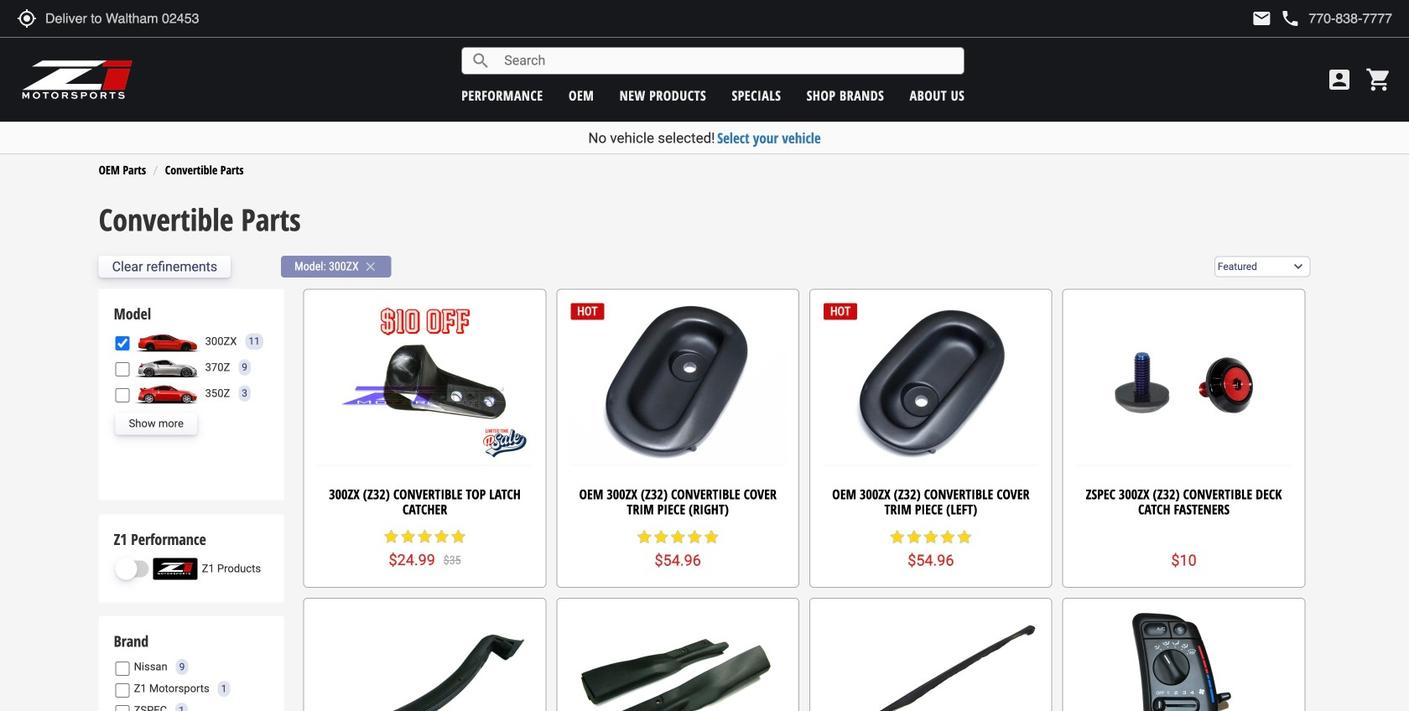 Task type: locate. For each thing, give the bounding box(es) containing it.
None checkbox
[[115, 336, 130, 351], [115, 362, 130, 377], [115, 388, 130, 403], [115, 662, 130, 676], [115, 684, 130, 698], [115, 706, 130, 712], [115, 336, 130, 351], [115, 362, 130, 377], [115, 388, 130, 403], [115, 662, 130, 676], [115, 684, 130, 698], [115, 706, 130, 712]]

z1 motorsports logo image
[[21, 59, 134, 101]]

nissan 370z z34 2009 2010 2011 2012 2013 2014 2015 2016 2017 2018 2019 3.7l vq37vhr vhr nismo z1 motorsports image
[[134, 357, 201, 379]]

nissan 350z z33 2003 2004 2005 2006 2007 2008 2009 vq35de 3.5l revup rev up vq35hr nismo z1 motorsports image
[[134, 383, 201, 405]]

Search search field
[[491, 48, 964, 74]]

nissan 300zx z32 1990 1991 1992 1993 1994 1995 1996 vg30dett vg30de twin turbo non turbo z1 motorsports image
[[134, 331, 201, 353]]



Task type: vqa. For each thing, say whether or not it's contained in the screenshot.
Z1 Motorsports Logo
yes



